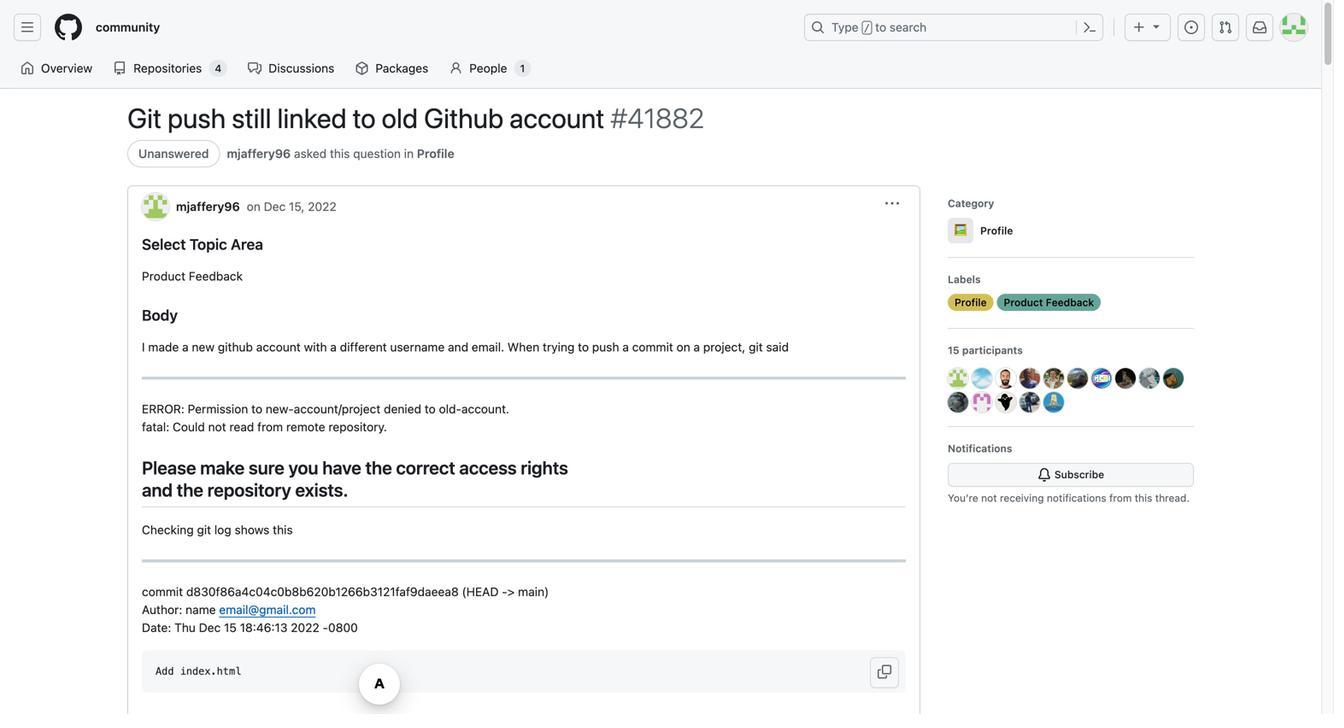 Task type: vqa. For each thing, say whether or not it's contained in the screenshot.
Explore repositories navigation
no



Task type: describe. For each thing, give the bounding box(es) containing it.
checking
[[142, 523, 194, 537]]

1 vertical spatial on
[[676, 340, 690, 354]]

exists.
[[295, 479, 348, 501]]

home image
[[21, 62, 34, 75]]

profile inside profile link
[[955, 297, 987, 309]]

community link
[[89, 14, 167, 41]]

commit d830f86a4c04c0b8b620b1266b3121faf9daeea8 (head -> main) author: name email@gmail.com date:   thu dec 15 18:46:13 2022 -0800
[[142, 585, 549, 635]]

0 horizontal spatial product
[[142, 269, 186, 283]]

bell image
[[1037, 468, 1051, 482]]

0 vertical spatial profile
[[417, 147, 454, 161]]

overview
[[41, 61, 92, 75]]

shows
[[235, 523, 269, 537]]

make
[[200, 457, 245, 478]]

1 horizontal spatial account
[[509, 102, 605, 134]]

@connoromalley image
[[1115, 368, 1136, 389]]

packages
[[375, 61, 428, 75]]

thread.
[[1155, 492, 1190, 504]]

0 vertical spatial mjaffery96 link
[[227, 145, 291, 163]]

username
[[390, 340, 445, 354]]

rights
[[521, 457, 568, 478]]

fatal:
[[142, 420, 169, 434]]

packages link
[[348, 56, 435, 81]]

category
[[948, 197, 994, 209]]

add
[[156, 666, 174, 678]]

comment discussion image
[[248, 62, 262, 75]]

18:46:13
[[240, 621, 287, 635]]

type / to search
[[832, 20, 927, 34]]

have
[[322, 457, 361, 478]]

new
[[192, 340, 214, 354]]

0 horizontal spatial -
[[323, 621, 328, 635]]

1 vertical spatial mjaffery96 link
[[142, 193, 240, 220]]

date:
[[142, 621, 171, 635]]

participants
[[962, 344, 1023, 356]]

not inside error: permission to new-account/project denied to old-account. fatal: could not read from remote repository.
[[208, 420, 226, 434]]

1 horizontal spatial 15
[[948, 344, 959, 356]]

dec inside on dec 15, 2022 link
[[264, 200, 286, 214]]

mjaffery96 asked this question in profile
[[227, 147, 454, 161]]

you're
[[948, 492, 978, 504]]

receiving
[[1000, 492, 1044, 504]]

/
[[864, 22, 870, 34]]

read
[[229, 420, 254, 434]]

notifications image
[[1253, 21, 1267, 34]]

to right trying
[[578, 340, 589, 354]]

3 a from the left
[[622, 340, 629, 354]]

on dec 15, 2022 link
[[247, 198, 336, 216]]

0 horizontal spatial account
[[256, 340, 301, 354]]

index.html
[[180, 666, 241, 678]]

still
[[232, 102, 271, 134]]

from inside error: permission to new-account/project denied to old-account. fatal: could not read from remote repository.
[[257, 420, 283, 434]]

author:
[[142, 603, 182, 617]]

name
[[186, 603, 216, 617]]

d830f86a4c04c0b8b620b1266b3121faf9daeea8
[[186, 585, 459, 599]]

triangle down image
[[1149, 19, 1163, 33]]

@leeringrose image
[[996, 392, 1016, 413]]

email@gmail.com
[[219, 603, 316, 617]]

0 horizontal spatial profile link
[[417, 147, 454, 161]]

plus image
[[1132, 21, 1146, 34]]

notifications
[[1047, 492, 1106, 504]]

you're not receiving notifications from this thread.
[[948, 492, 1190, 504]]

1 horizontal spatial -
[[502, 585, 507, 599]]

in
[[404, 147, 414, 161]]

issue opened image
[[1184, 21, 1198, 34]]

2022 inside on dec 15, 2022 link
[[308, 200, 336, 214]]

#41882
[[610, 102, 704, 134]]

1 horizontal spatial this
[[330, 147, 350, 161]]

to right /
[[875, 20, 886, 34]]

type
[[832, 20, 858, 34]]

correct
[[396, 457, 455, 478]]

2 a from the left
[[330, 340, 337, 354]]

old
[[382, 102, 418, 134]]

repositories
[[133, 61, 202, 75]]

to left old
[[353, 102, 376, 134]]

2 horizontal spatial this
[[1135, 492, 1152, 504]]

1 a from the left
[[182, 340, 189, 354]]

repo image
[[113, 62, 127, 75]]

area
[[231, 235, 263, 253]]

please
[[142, 457, 196, 478]]

asked
[[294, 147, 327, 161]]

1 horizontal spatial commit
[[632, 340, 673, 354]]

copy image
[[878, 665, 891, 679]]

0800
[[328, 621, 358, 635]]

discussions link
[[241, 56, 341, 81]]

@devadonis image
[[1043, 392, 1064, 413]]

1 vertical spatial profile link
[[948, 294, 994, 311]]

could
[[173, 420, 205, 434]]

unanswered
[[138, 147, 209, 161]]

@rishabh commits image
[[972, 392, 992, 413]]

15 inside commit d830f86a4c04c0b8b620b1266b3121faf9daeea8 (head -> main) author: name email@gmail.com date:   thu dec 15 18:46:13 2022 -0800
[[224, 621, 237, 635]]

remote
[[286, 420, 325, 434]]

1 vertical spatial not
[[981, 492, 997, 504]]

@ronie70 image
[[1067, 368, 1088, 389]]

4 a from the left
[[693, 340, 700, 354]]

subscribe
[[1054, 469, 1104, 481]]

1
[[520, 62, 525, 74]]

permission
[[188, 402, 248, 416]]

overview link
[[14, 56, 99, 81]]

subscribe button
[[948, 463, 1194, 487]]

0 vertical spatial git
[[749, 340, 763, 354]]

add index.html
[[156, 666, 241, 678]]

checking git log shows this
[[142, 523, 293, 537]]

(head
[[462, 585, 499, 599]]

@ezio commits image
[[1139, 368, 1160, 389]]

linked
[[277, 102, 347, 134]]

question
[[353, 147, 401, 161]]

old-
[[439, 402, 461, 416]]

@chewytoast image
[[1163, 368, 1184, 389]]

discussions
[[269, 61, 334, 75]]

1 vertical spatial git
[[197, 523, 211, 537]]



Task type: locate. For each thing, give the bounding box(es) containing it.
account down 1
[[509, 102, 605, 134]]

new-
[[266, 402, 294, 416]]

with
[[304, 340, 327, 354]]

when
[[507, 340, 539, 354]]

push right trying
[[592, 340, 619, 354]]

0 horizontal spatial on
[[247, 200, 261, 214]]

- down d830f86a4c04c0b8b620b1266b3121faf9daeea8
[[323, 621, 328, 635]]

main)
[[518, 585, 549, 599]]

profile
[[417, 147, 454, 161], [980, 225, 1013, 237], [955, 297, 987, 309]]

0 vertical spatial this
[[330, 147, 350, 161]]

0 vertical spatial account
[[509, 102, 605, 134]]

1 horizontal spatial product
[[1004, 297, 1043, 309]]

1 vertical spatial product feedback
[[1004, 297, 1094, 309]]

15
[[948, 344, 959, 356], [224, 621, 237, 635]]

0 horizontal spatial git
[[197, 523, 211, 537]]

0 vertical spatial 15
[[948, 344, 959, 356]]

on left project,
[[676, 340, 690, 354]]

0 vertical spatial 2022
[[308, 200, 336, 214]]

i made a new github account with a different username and email. when trying to push a commit on a project, git said
[[142, 340, 789, 354]]

15 up @mjaffery96 icon on the right of the page
[[948, 344, 959, 356]]

community
[[96, 20, 160, 34]]

trying
[[543, 340, 575, 354]]

0 horizontal spatial this
[[273, 523, 293, 537]]

this
[[330, 147, 350, 161], [1135, 492, 1152, 504], [273, 523, 293, 537]]

profile link down labels
[[948, 294, 994, 311]]

1 vertical spatial commit
[[142, 585, 183, 599]]

email@gmail.com link
[[219, 603, 316, 617]]

1 vertical spatial profile
[[980, 225, 1013, 237]]

you
[[288, 457, 318, 478]]

labels
[[948, 273, 981, 285]]

profile right in
[[417, 147, 454, 161]]

mjaffery96 down still at the left top of the page
[[227, 147, 291, 161]]

the right have
[[365, 457, 392, 478]]

thu
[[174, 621, 196, 635]]

i
[[142, 340, 145, 354]]

profile link right in
[[417, 147, 454, 161]]

please make sure you have the correct access rights and the repository exists.
[[142, 457, 568, 501]]

and
[[448, 340, 468, 354], [142, 479, 173, 501]]

1 vertical spatial 15
[[224, 621, 237, 635]]

not down permission
[[208, 420, 226, 434]]

commit left project,
[[632, 340, 673, 354]]

0 vertical spatial product
[[142, 269, 186, 283]]

to left new-
[[251, 402, 262, 416]]

@francomac image
[[996, 368, 1016, 389]]

github
[[218, 340, 253, 354]]

2 vertical spatial this
[[273, 523, 293, 537]]

this left thread.
[[1135, 492, 1152, 504]]

profile right 🖼️
[[980, 225, 1013, 237]]

@scotonax image
[[948, 392, 968, 413]]

0 vertical spatial -
[[502, 585, 507, 599]]

1 horizontal spatial product feedback
[[1004, 297, 1094, 309]]

and inside please make sure you have the correct access rights and the repository exists.
[[142, 479, 173, 501]]

package image
[[355, 62, 369, 75]]

a left project,
[[693, 340, 700, 354]]

a left new at the left top
[[182, 340, 189, 354]]

mjaffery96 for mjaffery96 asked this question in profile
[[227, 147, 291, 161]]

dec left 15,
[[264, 200, 286, 214]]

made
[[148, 340, 179, 354]]

not right you're
[[981, 492, 997, 504]]

commit up author:
[[142, 585, 183, 599]]

0 vertical spatial mjaffery96
[[227, 147, 291, 161]]

people
[[469, 61, 507, 75]]

2 vertical spatial profile
[[955, 297, 987, 309]]

from right "notifications" on the bottom
[[1109, 492, 1132, 504]]

git push still linked to old github account #41882
[[127, 102, 704, 134]]

0 vertical spatial from
[[257, 420, 283, 434]]

@mjaffery96 image
[[948, 368, 968, 389]]

access
[[459, 457, 517, 478]]

@jalexmcgraw image
[[1043, 368, 1064, 389]]

0 horizontal spatial from
[[257, 420, 283, 434]]

a right trying
[[622, 340, 629, 354]]

1 vertical spatial 2022
[[291, 621, 319, 635]]

1 vertical spatial push
[[592, 340, 619, 354]]

0 horizontal spatial feedback
[[189, 269, 243, 283]]

body
[[142, 306, 178, 324]]

git left said
[[749, 340, 763, 354]]

account
[[509, 102, 605, 134], [256, 340, 301, 354]]

error: permission to new-account/project denied to old-account. fatal: could not read from remote repository.
[[142, 402, 509, 434]]

1 horizontal spatial not
[[981, 492, 997, 504]]

git
[[749, 340, 763, 354], [197, 523, 211, 537]]

🖼️
[[955, 223, 967, 238]]

0 horizontal spatial and
[[142, 479, 173, 501]]

1 vertical spatial -
[[323, 621, 328, 635]]

product
[[142, 269, 186, 283], [1004, 297, 1043, 309]]

github
[[424, 102, 503, 134]]

0 horizontal spatial commit
[[142, 585, 183, 599]]

1 horizontal spatial feedback
[[1046, 297, 1094, 309]]

push
[[168, 102, 226, 134], [592, 340, 619, 354]]

0 vertical spatial the
[[365, 457, 392, 478]]

0 horizontal spatial the
[[177, 479, 203, 501]]

2022 left 0800 in the left bottom of the page
[[291, 621, 319, 635]]

0 horizontal spatial not
[[208, 420, 226, 434]]

0 vertical spatial on
[[247, 200, 261, 214]]

feedback down topic
[[189, 269, 243, 283]]

1 horizontal spatial and
[[448, 340, 468, 354]]

0 horizontal spatial 15
[[224, 621, 237, 635]]

0 vertical spatial profile link
[[417, 147, 454, 161]]

0 vertical spatial and
[[448, 340, 468, 354]]

0 vertical spatial not
[[208, 420, 226, 434]]

15 participants
[[948, 344, 1023, 356]]

account left with
[[256, 340, 301, 354]]

product feedback up "participants"
[[1004, 297, 1094, 309]]

git
[[127, 102, 162, 134]]

on dec 15, 2022
[[247, 200, 336, 214]]

select topic area
[[142, 235, 263, 253]]

sure
[[249, 457, 284, 478]]

1 vertical spatial product
[[1004, 297, 1043, 309]]

@chidichuks image
[[1020, 368, 1040, 389]]

a right with
[[330, 340, 337, 354]]

@airtower luna image
[[972, 368, 992, 389]]

15 left "18:46:13"
[[224, 621, 237, 635]]

the down the please
[[177, 479, 203, 501]]

product down the select
[[142, 269, 186, 283]]

1 vertical spatial dec
[[199, 621, 221, 635]]

15,
[[289, 200, 305, 214]]

feedback
[[189, 269, 243, 283], [1046, 297, 1094, 309]]

denied
[[384, 402, 421, 416]]

1 vertical spatial mjaffery96
[[176, 200, 240, 214]]

@getlost01 image
[[1091, 368, 1112, 389]]

product feedback
[[142, 269, 243, 283], [1004, 297, 1094, 309]]

-
[[502, 585, 507, 599], [323, 621, 328, 635]]

git pull request image
[[1219, 21, 1232, 34]]

account/project
[[294, 402, 381, 416]]

log
[[214, 523, 231, 537]]

different
[[340, 340, 387, 354]]

command palette image
[[1083, 21, 1096, 34]]

0 vertical spatial feedback
[[189, 269, 243, 283]]

1 horizontal spatial dec
[[264, 200, 286, 214]]

dec inside commit d830f86a4c04c0b8b620b1266b3121faf9daeea8 (head -> main) author: name email@gmail.com date:   thu dec 15 18:46:13 2022 -0800
[[199, 621, 221, 635]]

from down new-
[[257, 420, 283, 434]]

1 vertical spatial feedback
[[1046, 297, 1094, 309]]

the
[[365, 457, 392, 478], [177, 479, 203, 501]]

git left log
[[197, 523, 211, 537]]

2022 inside commit d830f86a4c04c0b8b620b1266b3121faf9daeea8 (head -> main) author: name email@gmail.com date:   thu dec 15 18:46:13 2022 -0800
[[291, 621, 319, 635]]

product feedback link
[[997, 294, 1101, 311]]

1 horizontal spatial git
[[749, 340, 763, 354]]

mjaffery96 up topic
[[176, 200, 240, 214]]

account.
[[461, 402, 509, 416]]

0 horizontal spatial product feedback
[[142, 269, 243, 283]]

mjaffery96 for mjaffery96
[[176, 200, 240, 214]]

0 horizontal spatial push
[[168, 102, 226, 134]]

2022 right 15,
[[308, 200, 336, 214]]

dec
[[264, 200, 286, 214], [199, 621, 221, 635]]

@marvischief image
[[1020, 392, 1040, 413]]

repository
[[207, 479, 291, 501]]

1 vertical spatial the
[[177, 479, 203, 501]]

said
[[766, 340, 789, 354]]

product feedback down select topic area
[[142, 269, 243, 283]]

1 horizontal spatial push
[[592, 340, 619, 354]]

mjaffery96 link down still at the left top of the page
[[227, 145, 291, 163]]

person image
[[449, 62, 463, 75]]

dec down name
[[199, 621, 221, 635]]

1 horizontal spatial the
[[365, 457, 392, 478]]

mjaffery96 link up select topic area
[[142, 193, 240, 220]]

>
[[507, 585, 515, 599]]

feedback up @ronie70 image
[[1046, 297, 1094, 309]]

a
[[182, 340, 189, 354], [330, 340, 337, 354], [622, 340, 629, 354], [693, 340, 700, 354]]

profile down labels
[[955, 297, 987, 309]]

1 horizontal spatial on
[[676, 340, 690, 354]]

notifications
[[948, 443, 1012, 455]]

from
[[257, 420, 283, 434], [1109, 492, 1132, 504]]

email.
[[472, 340, 504, 354]]

mjaffery96
[[227, 147, 291, 161], [176, 200, 240, 214]]

product up "participants"
[[1004, 297, 1043, 309]]

select
[[142, 235, 186, 253]]

homepage image
[[55, 14, 82, 41]]

search
[[889, 20, 927, 34]]

4
[[215, 62, 222, 74]]

and down the please
[[142, 479, 173, 501]]

repository.
[[328, 420, 387, 434]]

0 vertical spatial commit
[[632, 340, 673, 354]]

1 vertical spatial and
[[142, 479, 173, 501]]

- right (head
[[502, 585, 507, 599]]

0 vertical spatial push
[[168, 102, 226, 134]]

on up area
[[247, 200, 261, 214]]

1 vertical spatial this
[[1135, 492, 1152, 504]]

0 horizontal spatial dec
[[199, 621, 221, 635]]

1 vertical spatial from
[[1109, 492, 1132, 504]]

1 horizontal spatial from
[[1109, 492, 1132, 504]]

this right asked
[[330, 147, 350, 161]]

not
[[208, 420, 226, 434], [981, 492, 997, 504]]

0 vertical spatial dec
[[264, 200, 286, 214]]

commit inside commit d830f86a4c04c0b8b620b1266b3121faf9daeea8 (head -> main) author: name email@gmail.com date:   thu dec 15 18:46:13 2022 -0800
[[142, 585, 183, 599]]

project,
[[703, 340, 745, 354]]

to left the old-
[[425, 402, 436, 416]]

2022
[[308, 200, 336, 214], [291, 621, 319, 635]]

push up unanswered at the top left of the page
[[168, 102, 226, 134]]

topic
[[189, 235, 227, 253]]

and left the email.
[[448, 340, 468, 354]]

1 horizontal spatial profile link
[[948, 294, 994, 311]]

1 vertical spatial account
[[256, 340, 301, 354]]

this right 'shows'
[[273, 523, 293, 537]]

0 vertical spatial product feedback
[[142, 269, 243, 283]]



